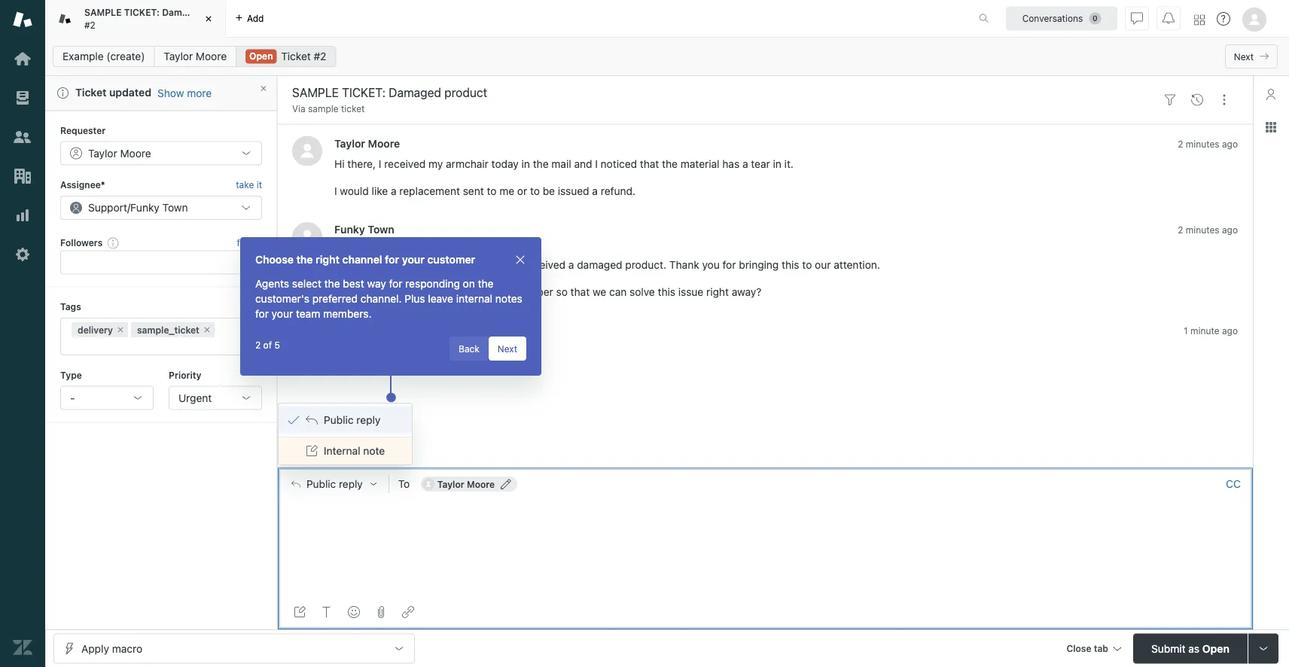 Task type: describe. For each thing, give the bounding box(es) containing it.
insert emojis image
[[348, 606, 360, 618]]

0 horizontal spatial that
[[482, 259, 501, 271]]

plus
[[405, 293, 425, 305]]

zendesk products image
[[1194, 15, 1205, 25]]

ago for it.
[[1222, 138, 1238, 149]]

your for customer
[[402, 253, 425, 266]]

a right "like"
[[391, 185, 397, 197]]

best
[[343, 277, 364, 290]]

internal note
[[324, 445, 385, 457]]

priority
[[169, 370, 201, 380]]

mail
[[551, 158, 571, 170]]

get started image
[[13, 49, 32, 69]]

1 in from the left
[[522, 158, 530, 170]]

2 in from the left
[[773, 158, 782, 170]]

notes
[[495, 293, 522, 305]]

- button
[[60, 386, 154, 410]]

internal
[[456, 293, 493, 305]]

2 horizontal spatial you
[[702, 259, 720, 271]]

agents select the best way for responding on the customer's preferred channel. plus leave internal notes for your team members.
[[255, 277, 522, 320]]

moore up '2 of 5 back'
[[368, 324, 400, 337]]

events image
[[1191, 94, 1203, 106]]

solve
[[630, 286, 655, 298]]

customers image
[[13, 127, 32, 147]]

take it button
[[236, 177, 262, 193]]

show
[[157, 86, 184, 99]]

channel
[[342, 253, 382, 266]]

submit
[[1151, 642, 1186, 655]]

ticket
[[341, 104, 365, 114]]

admin image
[[13, 245, 32, 264]]

could you provide us with your order number so that we can solve this issue right away?
[[334, 286, 761, 298]]

public reply button
[[278, 468, 388, 500]]

sample
[[308, 104, 339, 114]]

responding
[[405, 277, 460, 290]]

draft mode image
[[294, 606, 306, 618]]

or
[[517, 185, 527, 197]]

us
[[425, 286, 437, 298]]

assignee*
[[60, 180, 105, 190]]

1 horizontal spatial i
[[379, 158, 381, 170]]

taylor moore up '2 of 5 back'
[[334, 324, 400, 337]]

customer
[[427, 253, 475, 266]]

material
[[681, 158, 720, 170]]

2 minutes ago for hi taylor, we are sorry to hear that you received a damaged product. thank you for bringing this to our attention.
[[1178, 225, 1238, 235]]

next for next button to the right
[[1234, 51, 1254, 62]]

funky
[[334, 223, 365, 236]]

a left 'damaged'
[[568, 259, 574, 271]]

bringing
[[739, 259, 779, 271]]

leave
[[428, 293, 453, 305]]

2 minutes ago text field for hi taylor, we are sorry to hear that you received a damaged product. thank you for bringing this to our attention.
[[1178, 225, 1238, 235]]

so
[[556, 286, 568, 298]]

1 horizontal spatial open
[[1203, 642, 1230, 655]]

number
[[516, 286, 553, 298]]

example (create)
[[63, 50, 145, 63]]

close image inside tabs tab list
[[201, 11, 216, 26]]

-
[[70, 391, 75, 404]]

town
[[368, 223, 394, 236]]

example (create) button
[[53, 46, 155, 67]]

zendesk support image
[[13, 10, 32, 29]]

assign
[[334, 240, 363, 251]]

open link
[[236, 46, 336, 67]]

damaged
[[577, 259, 622, 271]]

the up select
[[296, 253, 313, 266]]

i would like a replacement sent to me or to be issued a refund.
[[334, 185, 636, 197]]

take it
[[236, 180, 262, 190]]

taylor moore right taylor.moore@example.com image
[[437, 479, 495, 490]]

can
[[609, 286, 627, 298]]

select
[[292, 277, 321, 290]]

0 horizontal spatial received
[[384, 158, 426, 170]]

next for left next button
[[498, 343, 517, 354]]

updated
[[109, 86, 151, 99]]

refund.
[[601, 185, 636, 197]]

via
[[292, 104, 305, 114]]

conversations button
[[1006, 6, 1118, 30]]

for down customer's
[[255, 308, 269, 320]]

1 minute ago text field
[[1184, 326, 1238, 336]]

your for order
[[463, 286, 484, 298]]

open inside open link
[[249, 51, 273, 61]]

urgent
[[178, 391, 212, 404]]

to left 'our'
[[802, 259, 812, 271]]

2 horizontal spatial i
[[595, 158, 598, 170]]

1 horizontal spatial this
[[782, 259, 799, 271]]

cc
[[1226, 478, 1241, 490]]

reply inside menu item
[[356, 414, 381, 426]]

to
[[398, 478, 410, 490]]

2 avatar image from the top
[[292, 222, 322, 252]]

1 avatar image from the top
[[292, 136, 322, 166]]

sent
[[463, 185, 484, 197]]

assign button
[[334, 239, 363, 252]]

back
[[459, 343, 480, 354]]

the up the preferred on the left of the page
[[324, 277, 340, 290]]

#2
[[84, 20, 95, 30]]

example
[[63, 50, 104, 63]]

1 horizontal spatial that
[[571, 286, 590, 298]]

follow button
[[237, 236, 262, 249]]

moore left 'edit user' icon
[[467, 479, 495, 490]]

public reply inside popup button
[[306, 478, 363, 490]]

2 of 5 back
[[255, 340, 480, 354]]

public reply inside menu item
[[324, 414, 381, 426]]

sample ticket: damaged product #2
[[84, 7, 241, 30]]

on
[[463, 277, 475, 290]]

cc button
[[1226, 477, 1241, 491]]

(create)
[[106, 50, 145, 63]]

0 horizontal spatial i
[[334, 185, 337, 197]]

product.
[[625, 259, 666, 271]]

3 avatar image from the top
[[292, 323, 322, 353]]

the right on
[[478, 277, 494, 290]]

hi for hi taylor, we are sorry to hear that you received a damaged product. thank you for bringing this to our attention.
[[334, 259, 345, 271]]

team
[[296, 308, 320, 320]]

take
[[236, 180, 254, 190]]

3 ago from the top
[[1222, 326, 1238, 336]]

it.
[[784, 158, 794, 170]]

ago for attention.
[[1222, 225, 1238, 235]]

like
[[372, 185, 388, 197]]

with
[[440, 286, 460, 298]]

Subject field
[[289, 84, 1154, 102]]

minutes for hi there, i received my armchair today in the mail and i noticed that the material has a tear in it.
[[1186, 138, 1220, 149]]

Public reply composer text field
[[285, 500, 1246, 532]]

could
[[334, 286, 363, 298]]

today
[[491, 158, 519, 170]]

issue
[[678, 286, 704, 298]]

for inside the conversationlabel log
[[723, 259, 736, 271]]



Task type: locate. For each thing, give the bounding box(es) containing it.
we left the are on the left top of the page
[[382, 259, 396, 271]]

1 vertical spatial hi
[[334, 259, 345, 271]]

that right so
[[571, 286, 590, 298]]

edit user image
[[501, 479, 511, 490]]

format text image
[[321, 606, 333, 618]]

reporting image
[[13, 206, 32, 225]]

public inside popup button
[[306, 478, 336, 490]]

1 horizontal spatial received
[[524, 259, 566, 271]]

taylor down members.
[[334, 324, 365, 337]]

close image inside choose the right channel for your customer dialog
[[514, 254, 526, 266]]

reply inside popup button
[[339, 478, 363, 490]]

internal
[[324, 445, 360, 457]]

more
[[187, 86, 212, 99]]

your inside the conversationlabel log
[[463, 286, 484, 298]]

members.
[[323, 308, 372, 320]]

hear
[[457, 259, 479, 271]]

has
[[722, 158, 740, 170]]

1 vertical spatial minutes
[[1186, 225, 1220, 235]]

choose
[[255, 253, 294, 266]]

public reply
[[324, 414, 381, 426], [306, 478, 363, 490]]

taylor moore link inside secondary 'element'
[[154, 46, 237, 67]]

taylor,
[[347, 259, 379, 271]]

1 vertical spatial your
[[463, 286, 484, 298]]

open
[[249, 51, 273, 61], [1203, 642, 1230, 655]]

0 vertical spatial minutes
[[1186, 138, 1220, 149]]

close image up number at the left top
[[514, 254, 526, 266]]

funky town assign
[[334, 223, 394, 251]]

are
[[398, 259, 414, 271]]

public reply menu item
[[279, 407, 412, 434]]

2
[[1178, 138, 1183, 149], [1178, 225, 1183, 235], [255, 340, 261, 350]]

received
[[384, 158, 426, 170], [524, 259, 566, 271]]

1 horizontal spatial you
[[504, 259, 521, 271]]

2 vertical spatial avatar image
[[292, 323, 322, 353]]

1 horizontal spatial right
[[706, 286, 729, 298]]

public up internal
[[324, 414, 354, 426]]

taylor moore inside 'link'
[[164, 50, 227, 63]]

sample
[[84, 7, 122, 18]]

1 vertical spatial ago
[[1222, 225, 1238, 235]]

5
[[274, 340, 280, 350]]

1 horizontal spatial in
[[773, 158, 782, 170]]

public inside menu item
[[324, 414, 354, 426]]

there,
[[347, 158, 376, 170]]

my
[[429, 158, 443, 170]]

1 hi from the top
[[334, 158, 345, 170]]

public
[[324, 414, 354, 426], [306, 478, 336, 490]]

the
[[533, 158, 549, 170], [662, 158, 678, 170], [296, 253, 313, 266], [324, 277, 340, 290], [478, 277, 494, 290]]

for up way
[[385, 253, 399, 266]]

a
[[742, 158, 748, 170], [391, 185, 397, 197], [592, 185, 598, 197], [568, 259, 574, 271]]

tab containing sample ticket: damaged product
[[45, 0, 241, 38]]

funky town link
[[334, 223, 394, 236]]

1 ago from the top
[[1222, 138, 1238, 149]]

2 horizontal spatial your
[[463, 286, 484, 298]]

0 vertical spatial taylor moore link
[[154, 46, 237, 67]]

close ticket collision notification image
[[259, 84, 268, 93]]

2 inside '2 of 5 back'
[[255, 340, 261, 350]]

2 vertical spatial ago
[[1222, 326, 1238, 336]]

ago
[[1222, 138, 1238, 149], [1222, 225, 1238, 235], [1222, 326, 1238, 336]]

0 vertical spatial your
[[402, 253, 425, 266]]

open up close ticket collision notification 'image'
[[249, 51, 273, 61]]

0 horizontal spatial we
[[382, 259, 396, 271]]

1 vertical spatial taylor moore link
[[334, 137, 400, 149]]

hi for hi there, i received my armchair today in the mail and i noticed that the material has a tear in it.
[[334, 158, 345, 170]]

public reply down internal
[[306, 478, 363, 490]]

0 horizontal spatial your
[[272, 308, 293, 320]]

it
[[257, 180, 262, 190]]

i
[[379, 158, 381, 170], [595, 158, 598, 170], [334, 185, 337, 197]]

taylor up there,
[[334, 137, 365, 149]]

next button up customer context image at the right top of page
[[1225, 44, 1278, 69]]

attention.
[[834, 259, 880, 271]]

2 vertical spatial 2
[[255, 340, 261, 350]]

choose the right channel for your customer dialog
[[240, 237, 541, 376]]

2 minutes ago text field
[[1178, 138, 1238, 149], [1178, 225, 1238, 235]]

1 horizontal spatial taylor moore link
[[334, 137, 400, 149]]

0 vertical spatial 2 minutes ago text field
[[1178, 138, 1238, 149]]

0 horizontal spatial taylor moore link
[[154, 46, 237, 67]]

back button
[[450, 337, 489, 361]]

a right has
[[742, 158, 748, 170]]

a right the issued
[[592, 185, 598, 197]]

taylor moore link inside the conversationlabel log
[[334, 137, 400, 149]]

for left the bringing
[[723, 259, 736, 271]]

0 vertical spatial public reply
[[324, 414, 381, 426]]

replacement
[[399, 185, 460, 197]]

1 vertical spatial right
[[706, 286, 729, 298]]

1 horizontal spatial close image
[[514, 254, 526, 266]]

0 vertical spatial reply
[[356, 414, 381, 426]]

ticket:
[[124, 7, 160, 18]]

moore
[[196, 50, 227, 63], [368, 137, 400, 149], [368, 324, 400, 337], [467, 479, 495, 490]]

i left would
[[334, 185, 337, 197]]

right inside dialog
[[316, 253, 340, 266]]

right right "issue"
[[706, 286, 729, 298]]

1 vertical spatial 2 minutes ago
[[1178, 225, 1238, 235]]

moore up there,
[[368, 137, 400, 149]]

1 vertical spatial reply
[[339, 478, 363, 490]]

i right there,
[[379, 158, 381, 170]]

preferred
[[312, 293, 358, 305]]

2 minutes ago
[[1178, 138, 1238, 149], [1178, 225, 1238, 235]]

reply
[[356, 414, 381, 426], [339, 478, 363, 490]]

taylor.moore@example.com image
[[422, 478, 434, 490]]

ticket
[[75, 86, 107, 99]]

urgent button
[[169, 386, 262, 410]]

conversationlabel log
[[277, 124, 1253, 468]]

1 vertical spatial 2
[[1178, 225, 1183, 235]]

moore up more
[[196, 50, 227, 63]]

0 vertical spatial public
[[324, 414, 354, 426]]

your right with
[[463, 286, 484, 298]]

taylor up "show more" button at the top left of the page
[[164, 50, 193, 63]]

moore inside secondary 'element'
[[196, 50, 227, 63]]

via sample ticket
[[292, 104, 365, 114]]

0 vertical spatial that
[[640, 158, 659, 170]]

the left mail
[[533, 158, 549, 170]]

add link (cmd k) image
[[402, 606, 414, 618]]

0 horizontal spatial this
[[658, 286, 676, 298]]

of
[[263, 340, 272, 350]]

apps image
[[1265, 121, 1277, 133]]

public reply up 'internal note'
[[324, 414, 381, 426]]

open right as
[[1203, 642, 1230, 655]]

2 minutes ago for hi there, i received my armchair today in the mail and i noticed that the material has a tear in it.
[[1178, 138, 1238, 149]]

1 vertical spatial next button
[[489, 337, 526, 361]]

ticket updated show more
[[75, 86, 212, 99]]

product
[[206, 7, 241, 18]]

0 vertical spatial avatar image
[[292, 136, 322, 166]]

reply down 'internal note'
[[339, 478, 363, 490]]

close image right ticket:
[[201, 11, 216, 26]]

for right way
[[389, 277, 402, 290]]

your down customer's
[[272, 308, 293, 320]]

1 vertical spatial open
[[1203, 642, 1230, 655]]

channel.
[[361, 293, 402, 305]]

armchair
[[446, 158, 489, 170]]

1 vertical spatial public reply
[[306, 478, 363, 490]]

zendesk image
[[13, 638, 32, 657]]

1 horizontal spatial your
[[402, 253, 425, 266]]

internal note menu item
[[279, 438, 412, 465]]

2 vertical spatial that
[[571, 286, 590, 298]]

2 horizontal spatial that
[[640, 158, 659, 170]]

taylor moore link up there,
[[334, 137, 400, 149]]

2 for hi there, i received my armchair today in the mail and i noticed that the material has a tear in it.
[[1178, 138, 1183, 149]]

hi there, i received my armchair today in the mail and i noticed that the material has a tear in it.
[[334, 158, 794, 170]]

2 ago from the top
[[1222, 225, 1238, 235]]

i right and
[[595, 158, 598, 170]]

minutes for hi taylor, we are sorry to hear that you received a damaged product. thank you for bringing this to our attention.
[[1186, 225, 1220, 235]]

0 horizontal spatial you
[[366, 286, 383, 298]]

add attachment image
[[375, 606, 387, 618]]

2 vertical spatial your
[[272, 308, 293, 320]]

you right best on the top of page
[[366, 286, 383, 298]]

taylor moore
[[164, 50, 227, 63], [334, 137, 400, 149], [334, 324, 400, 337], [437, 479, 495, 490]]

1 vertical spatial public
[[306, 478, 336, 490]]

next
[[1234, 51, 1254, 62], [498, 343, 517, 354]]

alert containing ticket updated
[[45, 76, 277, 111]]

next inside choose the right channel for your customer dialog
[[498, 343, 517, 354]]

to left 'hear'
[[445, 259, 454, 271]]

tags
[[60, 302, 81, 312]]

this right the bringing
[[782, 259, 799, 271]]

0 horizontal spatial right
[[316, 253, 340, 266]]

1 minute ago
[[1184, 326, 1238, 336]]

received up could you provide us with your order number so that we can solve this issue right away?
[[524, 259, 566, 271]]

1 2 minutes ago from the top
[[1178, 138, 1238, 149]]

2 hi from the top
[[334, 259, 345, 271]]

you right thank at the top right of the page
[[702, 259, 720, 271]]

2 minutes from the top
[[1186, 225, 1220, 235]]

1 horizontal spatial we
[[593, 286, 606, 298]]

your up responding
[[402, 253, 425, 266]]

choose the right channel for your customer
[[255, 253, 475, 266]]

note
[[363, 445, 385, 457]]

reply up note
[[356, 414, 381, 426]]

would
[[340, 185, 369, 197]]

0 vertical spatial this
[[782, 259, 799, 271]]

1
[[1184, 326, 1188, 336]]

our
[[815, 259, 831, 271]]

in right today
[[522, 158, 530, 170]]

1 vertical spatial that
[[482, 259, 501, 271]]

0 horizontal spatial close image
[[201, 11, 216, 26]]

0 horizontal spatial in
[[522, 158, 530, 170]]

received left the my
[[384, 158, 426, 170]]

to right or
[[530, 185, 540, 197]]

tab
[[45, 0, 241, 38]]

be
[[543, 185, 555, 197]]

this
[[782, 259, 799, 271], [658, 286, 676, 298]]

that right noticed
[[640, 158, 659, 170]]

submit as open
[[1151, 642, 1230, 655]]

next button right back
[[489, 337, 526, 361]]

2 2 minutes ago from the top
[[1178, 225, 1238, 235]]

0 vertical spatial received
[[384, 158, 426, 170]]

avatar image
[[292, 136, 322, 166], [292, 222, 322, 252], [292, 323, 322, 353]]

organizations image
[[13, 166, 32, 186]]

right down assign button
[[316, 253, 340, 266]]

0 horizontal spatial next button
[[489, 337, 526, 361]]

0 horizontal spatial open
[[249, 51, 273, 61]]

0 vertical spatial right
[[316, 253, 340, 266]]

taylor right taylor.moore@example.com image
[[437, 479, 464, 490]]

secondary element
[[45, 41, 1289, 72]]

0 horizontal spatial next
[[498, 343, 517, 354]]

sorry
[[417, 259, 442, 271]]

hi down assign
[[334, 259, 345, 271]]

to left me
[[487, 185, 497, 197]]

0 vertical spatial open
[[249, 51, 273, 61]]

1 horizontal spatial next button
[[1225, 44, 1278, 69]]

0 vertical spatial hi
[[334, 158, 345, 170]]

thank
[[669, 259, 699, 271]]

you up 'order'
[[504, 259, 521, 271]]

type
[[60, 370, 82, 380]]

customer context image
[[1265, 88, 1277, 100]]

0 vertical spatial close image
[[201, 11, 216, 26]]

in left the it.
[[773, 158, 782, 170]]

that right 'hear'
[[482, 259, 501, 271]]

hi taylor, we are sorry to hear that you received a damaged product. thank you for bringing this to our attention.
[[334, 259, 880, 271]]

main element
[[0, 0, 45, 667]]

agents
[[255, 277, 289, 290]]

1 vertical spatial next
[[498, 343, 517, 354]]

noticed
[[601, 158, 637, 170]]

and
[[574, 158, 592, 170]]

your inside agents select the best way for responding on the customer's preferred channel. plus leave internal notes for your team members.
[[272, 308, 293, 320]]

taylor moore link
[[154, 46, 237, 67], [334, 137, 400, 149]]

0 vertical spatial next
[[1234, 51, 1254, 62]]

avatar image down team
[[292, 323, 322, 353]]

2 minutes ago text field for hi there, i received my armchair today in the mail and i noticed that the material has a tear in it.
[[1178, 138, 1238, 149]]

0 vertical spatial 2 minutes ago
[[1178, 138, 1238, 149]]

1 vertical spatial received
[[524, 259, 566, 271]]

taylor moore link up more
[[154, 46, 237, 67]]

0 vertical spatial 2
[[1178, 138, 1183, 149]]

0 vertical spatial next button
[[1225, 44, 1278, 69]]

right inside the conversationlabel log
[[706, 286, 729, 298]]

1 2 minutes ago text field from the top
[[1178, 138, 1238, 149]]

views image
[[13, 88, 32, 108]]

way
[[367, 277, 386, 290]]

public down internal
[[306, 478, 336, 490]]

1 vertical spatial 2 minutes ago text field
[[1178, 225, 1238, 235]]

this left "issue"
[[658, 286, 676, 298]]

1 vertical spatial we
[[593, 286, 606, 298]]

1 vertical spatial close image
[[514, 254, 526, 266]]

hi left there,
[[334, 158, 345, 170]]

0 vertical spatial we
[[382, 259, 396, 271]]

taylor inside secondary 'element'
[[164, 50, 193, 63]]

to
[[487, 185, 497, 197], [530, 185, 540, 197], [445, 259, 454, 271], [802, 259, 812, 271]]

tabs tab list
[[45, 0, 963, 38]]

1 vertical spatial avatar image
[[292, 222, 322, 252]]

1 vertical spatial this
[[658, 286, 676, 298]]

alert
[[45, 76, 277, 111]]

1 minutes from the top
[[1186, 138, 1220, 149]]

2 2 minutes ago text field from the top
[[1178, 225, 1238, 235]]

in
[[522, 158, 530, 170], [773, 158, 782, 170]]

0 vertical spatial ago
[[1222, 138, 1238, 149]]

get help image
[[1217, 12, 1230, 26]]

1 horizontal spatial next
[[1234, 51, 1254, 62]]

avatar image up choose
[[292, 222, 322, 252]]

taylor moore up more
[[164, 50, 227, 63]]

we
[[382, 259, 396, 271], [593, 286, 606, 298]]

close image
[[201, 11, 216, 26], [514, 254, 526, 266]]

we left the can
[[593, 286, 606, 298]]

minute
[[1191, 326, 1220, 336]]

avatar image down via
[[292, 136, 322, 166]]

for
[[385, 253, 399, 266], [723, 259, 736, 271], [389, 277, 402, 290], [255, 308, 269, 320]]

2 for hi taylor, we are sorry to hear that you received a damaged product. thank you for bringing this to our attention.
[[1178, 225, 1183, 235]]

taylor moore up there,
[[334, 137, 400, 149]]

the left material
[[662, 158, 678, 170]]



Task type: vqa. For each thing, say whether or not it's contained in the screenshot.
Add Marketplace theme option
no



